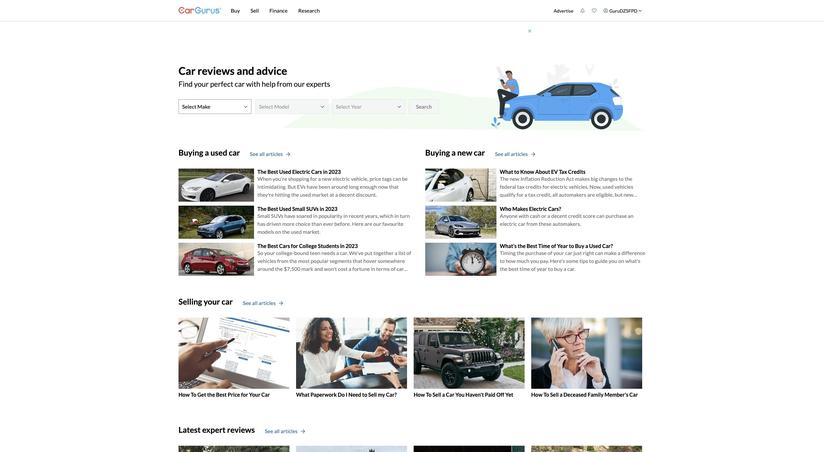 Task type: vqa. For each thing, say whether or not it's contained in the screenshot.
gurudzsfpd popup button
yes



Task type: locate. For each thing, give the bounding box(es) containing it.
for inside the best cars for college students in 2023 so your college-bound teen needs a car. we've put together a list of vehicles from the most popular segments that hover somewhere around the $7,500 mark and won't cost a fortune in terms of car insurance.
[[291, 243, 298, 249]]

0 horizontal spatial cars
[[279, 243, 290, 249]]

to right the tips at the bottom right of the page
[[590, 258, 594, 264]]

0 horizontal spatial have
[[285, 213, 296, 219]]

the inside what to know about ev tax credits the new inflation reduction act makes big changes to the federal tax credits for electric vehicles. now, used vehicles qualify for a tax credit, all automakers are eligible, but new restrictions limit which vehicles qualify.
[[625, 176, 633, 182]]

1 vertical spatial electric
[[529, 206, 548, 212]]

0 horizontal spatial small
[[258, 213, 270, 219]]

tax
[[518, 184, 525, 190], [529, 192, 536, 198]]

2023 inside the best used small suvs in 2023 small suvs have soared in popularity in recent years, which in turn has driven more choice than ever before. here are our favourite models on the used market.
[[325, 206, 338, 212]]

1 horizontal spatial what
[[500, 169, 514, 175]]

2023 up been
[[329, 169, 341, 175]]

to left the buy
[[549, 266, 553, 272]]

sell inside dropdown button
[[251, 7, 259, 14]]

buy button
[[226, 0, 245, 21]]

1 vertical spatial buy
[[576, 243, 585, 249]]

menu bar containing buy
[[222, 0, 551, 21]]

electric inside the best used electric cars in 2023 when you're shopping for a new electric vehicle, price tags can be intimidating. but evs have been around long enough now that they're hitting the used market at a decent discount.
[[333, 176, 350, 182]]

1 horizontal spatial buying
[[426, 148, 450, 157]]

needs
[[322, 250, 336, 256]]

which down credit,
[[539, 200, 553, 206]]

2 vertical spatial electric
[[500, 221, 518, 227]]

purchase inside "what's the best time of year to buy a used car? timing the purchase of your car just right can make a difference to how much you pay. here's some tips to guide you on what's the best time of year to buy a car."
[[526, 250, 547, 256]]

how to sell a car you haven't paid off yet link
[[414, 318, 525, 398]]

1 vertical spatial which
[[380, 213, 394, 219]]

0 vertical spatial can
[[393, 176, 401, 182]]

2 vertical spatial can
[[596, 250, 604, 256]]

0 horizontal spatial what
[[296, 392, 310, 398]]

on down driven at the left of page
[[275, 229, 281, 235]]

the best used small suvs in 2023 link
[[258, 206, 338, 212]]

see for buying a new car
[[495, 151, 504, 157]]

some
[[567, 258, 579, 264]]

1 vertical spatial 2023
[[325, 206, 338, 212]]

0 vertical spatial tax
[[518, 184, 525, 190]]

to for how to sell a deceased family member's car
[[544, 392, 550, 398]]

from inside who makes electric cars? anyone with cash or a decent credit score can purchase an electric car from these automakers.
[[527, 221, 538, 227]]

the best used small suvs in 2023 image
[[179, 206, 254, 239]]

0 vertical spatial and
[[237, 64, 254, 77]]

ev
[[552, 169, 558, 175]]

been
[[319, 184, 330, 190]]

at
[[330, 192, 334, 198]]

your inside the best cars for college students in 2023 so your college-bound teen needs a car. we've put together a list of vehicles from the most popular segments that hover somewhere around the $7,500 mark and won't cost a fortune in terms of car insurance.
[[264, 250, 275, 256]]

1 horizontal spatial on
[[619, 258, 625, 264]]

gurudzsfpd menu item
[[601, 1, 646, 20]]

2023
[[329, 169, 341, 175], [325, 206, 338, 212], [346, 243, 358, 249]]

the right the changes
[[625, 176, 633, 182]]

used down hitting
[[279, 206, 291, 212]]

cars up college-
[[279, 243, 290, 249]]

0 vertical spatial electric
[[292, 169, 310, 175]]

0 vertical spatial decent
[[339, 192, 355, 198]]

1 horizontal spatial electric
[[529, 206, 548, 212]]

our left experts
[[294, 80, 305, 89]]

cars up been
[[311, 169, 322, 175]]

our inside car reviews and advice find your perfect car with help from our experts
[[294, 80, 305, 89]]

and
[[237, 64, 254, 77], [315, 266, 323, 272]]

know
[[521, 169, 535, 175]]

1 vertical spatial can
[[597, 213, 605, 219]]

car? inside "what's the best time of year to buy a used car? timing the purchase of your car just right can make a difference to how much you pay. here's some tips to guide you on what's the best time of year to buy a car."
[[603, 243, 613, 249]]

electric up shopping on the top of the page
[[292, 169, 310, 175]]

reviews inside car reviews and advice find your perfect car with help from our experts
[[198, 64, 235, 77]]

0 vertical spatial cars
[[311, 169, 322, 175]]

what left 'paperwork'
[[296, 392, 310, 398]]

best for you're
[[268, 169, 278, 175]]

menu
[[551, 1, 646, 20]]

car. up segments
[[340, 250, 348, 256]]

see all articles link
[[250, 150, 290, 158], [495, 150, 536, 158], [243, 299, 283, 307], [265, 428, 305, 436]]

0 horizontal spatial you
[[531, 258, 539, 264]]

best up college-
[[268, 243, 278, 249]]

used inside the best used electric cars in 2023 when you're shopping for a new electric vehicle, price tags can be intimidating. but evs have been around long enough now that they're hitting the used market at a decent discount.
[[300, 192, 311, 198]]

have right evs
[[307, 184, 318, 190]]

1 horizontal spatial are
[[588, 192, 595, 198]]

1 horizontal spatial suvs
[[306, 206, 319, 212]]

1 buying from the left
[[179, 148, 203, 157]]

see all articles for selling your car
[[243, 300, 276, 306]]

1 vertical spatial that
[[353, 258, 363, 264]]

car up find
[[179, 64, 196, 77]]

used down the changes
[[603, 184, 614, 190]]

0 vertical spatial what
[[500, 169, 514, 175]]

popularity
[[319, 213, 343, 219]]

credit,
[[537, 192, 552, 198]]

gurudzsfpd
[[610, 8, 638, 13]]

arrow right image for buying a new car
[[532, 152, 536, 157]]

1 horizontal spatial vehicles
[[554, 200, 573, 206]]

vehicle,
[[351, 176, 369, 182]]

for left your
[[241, 392, 248, 398]]

2 horizontal spatial how
[[532, 392, 543, 398]]

2 vertical spatial from
[[277, 258, 289, 264]]

list
[[399, 250, 406, 256]]

from inside the best cars for college students in 2023 so your college-bound teen needs a car. we've put together a list of vehicles from the most popular segments that hover somewhere around the $7,500 mark and won't cost a fortune in terms of car insurance.
[[277, 258, 289, 264]]

1 horizontal spatial you
[[609, 258, 618, 264]]

what to know about ev tax credits image
[[426, 169, 497, 202]]

purchase down time
[[526, 250, 547, 256]]

what paperwork do i need to sell my car?
[[296, 392, 397, 398]]

2023 for the best used electric cars in 2023
[[329, 169, 341, 175]]

saved cars image
[[592, 8, 597, 13]]

car? right my
[[386, 392, 397, 398]]

than
[[312, 221, 322, 227]]

soared
[[297, 213, 312, 219]]

best inside the best cars for college students in 2023 so your college-bound teen needs a car. we've put together a list of vehicles from the most popular segments that hover somewhere around the $7,500 mark and won't cost a fortune in terms of car insurance.
[[268, 243, 278, 249]]

electric
[[292, 169, 310, 175], [529, 206, 548, 212]]

1 horizontal spatial purchase
[[606, 213, 627, 219]]

0 vertical spatial car.
[[340, 250, 348, 256]]

0 horizontal spatial electric
[[292, 169, 310, 175]]

best
[[268, 169, 278, 175], [268, 206, 278, 212], [268, 243, 278, 249], [527, 243, 538, 249], [216, 392, 227, 398]]

what
[[500, 169, 514, 175], [296, 392, 310, 398]]

gurudzsfpd button
[[601, 1, 646, 20]]

who makes electric cars? image
[[426, 206, 497, 239]]

1 vertical spatial vehicles
[[554, 200, 573, 206]]

0 vertical spatial small
[[292, 206, 305, 212]]

the inside what to know about ev tax credits the new inflation reduction act makes big changes to the federal tax credits for electric vehicles. now, used vehicles qualify for a tax credit, all automakers are eligible, but new restrictions limit which vehicles qualify.
[[500, 176, 509, 182]]

new up been
[[322, 176, 332, 182]]

the down more
[[282, 229, 290, 235]]

1 horizontal spatial and
[[315, 266, 323, 272]]

have up more
[[285, 213, 296, 219]]

to left the get
[[191, 392, 197, 398]]

electric down reduction at the top of page
[[551, 184, 568, 190]]

that inside the best cars for college students in 2023 so your college-bound teen needs a car. we've put together a list of vehicles from the most popular segments that hover somewhere around the $7,500 mark and won't cost a fortune in terms of car insurance.
[[353, 258, 363, 264]]

family
[[588, 392, 604, 398]]

arrow right image
[[532, 152, 536, 157], [279, 301, 283, 306], [301, 430, 305, 434]]

1 horizontal spatial car.
[[568, 266, 576, 272]]

electric up long
[[333, 176, 350, 182]]

1 to from the left
[[191, 392, 197, 398]]

0 horizontal spatial purchase
[[526, 250, 547, 256]]

advertise
[[554, 8, 574, 13]]

sell right buy dropdown button
[[251, 7, 259, 14]]

tax down "inflation"
[[518, 184, 525, 190]]

which up favourite
[[380, 213, 394, 219]]

purchase for can
[[606, 213, 627, 219]]

1 vertical spatial cars
[[279, 243, 290, 249]]

1 horizontal spatial around
[[331, 184, 348, 190]]

suvs up the soared on the left top
[[306, 206, 319, 212]]

purchase for the
[[526, 250, 547, 256]]

vehicles.
[[569, 184, 589, 190]]

terms
[[377, 266, 390, 272]]

2024 chevrolet blazer ev review image
[[179, 446, 290, 452]]

that inside the best used electric cars in 2023 when you're shopping for a new electric vehicle, price tags can be intimidating. but evs have been around long enough now that they're hitting the used market at a decent discount.
[[389, 184, 399, 190]]

what inside what to know about ev tax credits the new inflation reduction act makes big changes to the federal tax credits for electric vehicles. now, used vehicles qualify for a tax credit, all automakers are eligible, but new restrictions limit which vehicles qualify.
[[500, 169, 514, 175]]

credit
[[569, 213, 582, 219]]

the down but
[[291, 192, 299, 198]]

makes
[[513, 206, 528, 212]]

and inside car reviews and advice find your perfect car with help from our experts
[[237, 64, 254, 77]]

how to get the best price for your car image
[[179, 318, 290, 389]]

in down the hover
[[371, 266, 376, 272]]

1 horizontal spatial our
[[374, 221, 382, 227]]

buying for buying a used car
[[179, 148, 203, 157]]

0 horizontal spatial that
[[353, 258, 363, 264]]

purchase
[[606, 213, 627, 219], [526, 250, 547, 256]]

price
[[228, 392, 240, 398]]

1 how from the left
[[179, 392, 190, 398]]

you
[[456, 392, 465, 398]]

yet
[[506, 392, 514, 398]]

i
[[346, 392, 348, 398]]

0 vertical spatial our
[[294, 80, 305, 89]]

menu bar
[[222, 0, 551, 21]]

0 horizontal spatial electric
[[333, 176, 350, 182]]

arrow right image for selling your car
[[279, 301, 283, 306]]

do
[[338, 392, 345, 398]]

a
[[205, 148, 209, 157], [452, 148, 456, 157], [318, 176, 321, 182], [336, 192, 338, 198], [525, 192, 528, 198], [548, 213, 551, 219], [586, 243, 589, 249], [337, 250, 339, 256], [395, 250, 398, 256], [618, 250, 621, 256], [349, 266, 352, 272], [564, 266, 567, 272], [443, 392, 445, 398], [560, 392, 563, 398]]

credits
[[526, 184, 542, 190]]

1 vertical spatial car.
[[568, 266, 576, 272]]

2 buying from the left
[[426, 148, 450, 157]]

0 horizontal spatial our
[[294, 80, 305, 89]]

see for latest expert reviews
[[265, 428, 273, 435]]

to for how to get the best price for your car
[[191, 392, 197, 398]]

reviews up perfect
[[198, 64, 235, 77]]

before.
[[335, 221, 351, 227]]

0 horizontal spatial on
[[275, 229, 281, 235]]

1 vertical spatial purchase
[[526, 250, 547, 256]]

your right find
[[194, 80, 209, 89]]

the right the get
[[207, 392, 215, 398]]

in inside the best used electric cars in 2023 when you're shopping for a new electric vehicle, price tags can be intimidating. but evs have been around long enough now that they're hitting the used market at a decent discount.
[[323, 169, 328, 175]]

with down makes
[[519, 213, 529, 219]]

1 vertical spatial electric
[[551, 184, 568, 190]]

used down evs
[[300, 192, 311, 198]]

0 vertical spatial car?
[[603, 243, 613, 249]]

how to sell a car you haven't paid off yet image
[[414, 318, 525, 389]]

electric inside what to know about ev tax credits the new inflation reduction act makes big changes to the federal tax credits for electric vehicles. now, used vehicles qualify for a tax credit, all automakers are eligible, but new restrictions limit which vehicles qualify.
[[551, 184, 568, 190]]

1 vertical spatial suvs
[[271, 213, 284, 219]]

with
[[246, 80, 261, 89], [519, 213, 529, 219]]

you're
[[273, 176, 287, 182]]

0 horizontal spatial with
[[246, 80, 261, 89]]

your right so
[[264, 250, 275, 256]]

0 horizontal spatial which
[[380, 213, 394, 219]]

buy
[[231, 7, 240, 14], [576, 243, 585, 249]]

suvs up driven at the left of page
[[271, 213, 284, 219]]

2 vertical spatial arrow right image
[[301, 430, 305, 434]]

what's the best time of year to buy a used car? image
[[426, 243, 497, 276]]

2023 ford escape review and video image
[[414, 446, 525, 452]]

with inside car reviews and advice find your perfect car with help from our experts
[[246, 80, 261, 89]]

from down college-
[[277, 258, 289, 264]]

tax up limit
[[529, 192, 536, 198]]

that down tags
[[389, 184, 399, 190]]

the inside the best used small suvs in 2023 small suvs have soared in popularity in recent years, which in turn has driven more choice than ever before. here are our favourite models on the used market.
[[282, 229, 290, 235]]

which inside what to know about ev tax credits the new inflation reduction act makes big changes to the federal tax credits for electric vehicles. now, used vehicles qualify for a tax credit, all automakers are eligible, but new restrictions limit which vehicles qualify.
[[539, 200, 553, 206]]

used
[[211, 148, 227, 157], [603, 184, 614, 190], [300, 192, 311, 198], [291, 229, 302, 235]]

used inside the best used electric cars in 2023 when you're shopping for a new electric vehicle, price tags can be intimidating. but evs have been around long enough now that they're hitting the used market at a decent discount.
[[279, 169, 291, 175]]

for up bound
[[291, 243, 298, 249]]

in right students
[[340, 243, 345, 249]]

all for buying a used car
[[260, 151, 265, 157]]

2 horizontal spatial to
[[544, 392, 550, 398]]

which
[[539, 200, 553, 206], [380, 213, 394, 219]]

member's
[[605, 392, 629, 398]]

fortune
[[353, 266, 370, 272]]

decent down the cars?
[[552, 213, 568, 219]]

0 vertical spatial around
[[331, 184, 348, 190]]

what paperwork do i need to sell my car? image
[[296, 318, 407, 389]]

3 to from the left
[[544, 392, 550, 398]]

electric down anyone
[[500, 221, 518, 227]]

best inside the best used small suvs in 2023 small suvs have soared in popularity in recent years, which in turn has driven more choice than ever before. here are our favourite models on the used market.
[[268, 206, 278, 212]]

1 horizontal spatial with
[[519, 213, 529, 219]]

1 vertical spatial with
[[519, 213, 529, 219]]

an
[[628, 213, 634, 219]]

1 horizontal spatial cars
[[311, 169, 322, 175]]

see for buying a used car
[[250, 151, 259, 157]]

used for you're
[[279, 169, 291, 175]]

ever
[[323, 221, 334, 227]]

your
[[249, 392, 261, 398]]

hover
[[364, 258, 377, 264]]

finance button
[[264, 0, 293, 21]]

reviews up 2024 chevrolet blazer ev review image
[[227, 425, 255, 435]]

with left help
[[246, 80, 261, 89]]

1 vertical spatial arrow right image
[[279, 301, 283, 306]]

best inside "what's the best time of year to buy a used car? timing the purchase of your car just right can make a difference to how much you pay. here's some tips to guide you on what's the best time of year to buy a car."
[[527, 243, 538, 249]]

your down what's the best time of year to buy a used car? link
[[554, 250, 565, 256]]

from down cash
[[527, 221, 538, 227]]

who
[[500, 206, 512, 212]]

what up federal
[[500, 169, 514, 175]]

in left the turn
[[395, 213, 399, 219]]

how for how to get the best price for your car
[[179, 392, 190, 398]]

0 horizontal spatial and
[[237, 64, 254, 77]]

the inside the best cars for college students in 2023 so your college-bound teen needs a car. we've put together a list of vehicles from the most popular segments that hover somewhere around the $7,500 mark and won't cost a fortune in terms of car insurance.
[[258, 243, 267, 249]]

for right shopping on the top of the page
[[310, 176, 317, 182]]

enough
[[360, 184, 377, 190]]

decent down long
[[339, 192, 355, 198]]

0 vertical spatial suvs
[[306, 206, 319, 212]]

1 vertical spatial car?
[[386, 392, 397, 398]]

are down the years, at the top left
[[365, 221, 373, 227]]

1 horizontal spatial that
[[389, 184, 399, 190]]

turn
[[400, 213, 410, 219]]

qualify
[[500, 192, 516, 198]]

around up at
[[331, 184, 348, 190]]

1 vertical spatial our
[[374, 221, 382, 227]]

articles for buying a new car
[[511, 151, 528, 157]]

the inside the best used electric cars in 2023 when you're shopping for a new electric vehicle, price tags can be intimidating. but evs have been around long enough now that they're hitting the used market at a decent discount.
[[258, 169, 267, 175]]

0 horizontal spatial car?
[[386, 392, 397, 398]]

0 horizontal spatial are
[[365, 221, 373, 227]]

the inside the best used small suvs in 2023 small suvs have soared in popularity in recent years, which in turn has driven more choice than ever before. here are our favourite models on the used market.
[[258, 206, 267, 212]]

see
[[250, 151, 259, 157], [495, 151, 504, 157], [243, 300, 251, 306], [265, 428, 273, 435]]

insurance.
[[258, 274, 281, 280]]

1 vertical spatial reviews
[[227, 425, 255, 435]]

from inside car reviews and advice find your perfect car with help from our experts
[[277, 80, 293, 89]]

college-
[[276, 250, 294, 256]]

1 horizontal spatial small
[[292, 206, 305, 212]]

1 vertical spatial what
[[296, 392, 310, 398]]

car
[[179, 64, 196, 77], [262, 392, 270, 398], [446, 392, 455, 398], [630, 392, 638, 398]]

1 vertical spatial tax
[[529, 192, 536, 198]]

how to get the best price for your car link
[[179, 318, 290, 398]]

your inside "what's the best time of year to buy a used car? timing the purchase of your car just right can make a difference to how much you pay. here's some tips to guide you on what's the best time of year to buy a car."
[[554, 250, 565, 256]]

see all articles for buying a used car
[[250, 151, 283, 157]]

1 horizontal spatial to
[[426, 392, 432, 398]]

2 horizontal spatial vehicles
[[615, 184, 634, 190]]

used up right
[[590, 243, 602, 249]]

are inside what to know about ev tax credits the new inflation reduction act makes big changes to the federal tax credits for electric vehicles. now, used vehicles qualify for a tax credit, all automakers are eligible, but new restrictions limit which vehicles qualify.
[[588, 192, 595, 198]]

small up has
[[258, 213, 270, 219]]

favourite
[[383, 221, 404, 227]]

0 horizontal spatial car.
[[340, 250, 348, 256]]

the up so
[[258, 243, 267, 249]]

3 how from the left
[[532, 392, 543, 398]]

best for so
[[268, 243, 278, 249]]

2 vertical spatial vehicles
[[258, 258, 276, 264]]

are down the now,
[[588, 192, 595, 198]]

from right help
[[277, 80, 293, 89]]

in up 'than'
[[313, 213, 318, 219]]

but
[[288, 184, 296, 190]]

how
[[179, 392, 190, 398], [414, 392, 425, 398], [532, 392, 543, 398]]

2 to from the left
[[426, 392, 432, 398]]

cargurus logo homepage link image
[[179, 1, 222, 20]]

0 vertical spatial electric
[[333, 176, 350, 182]]

perfect
[[210, 80, 233, 89]]

0 vertical spatial that
[[389, 184, 399, 190]]

with inside who makes electric cars? anyone with cash or a decent credit score can purchase an electric car from these automakers.
[[519, 213, 529, 219]]

that down we've
[[353, 258, 363, 264]]

0 horizontal spatial to
[[191, 392, 197, 398]]

finance
[[270, 7, 288, 14]]

can inside "what's the best time of year to buy a used car? timing the purchase of your car just right can make a difference to how much you pay. here's some tips to guide you on what's the best time of year to buy a car."
[[596, 250, 604, 256]]

0 horizontal spatial buying
[[179, 148, 203, 157]]

0 vertical spatial used
[[279, 169, 291, 175]]

can inside who makes electric cars? anyone with cash or a decent credit score can purchase an electric car from these automakers.
[[597, 213, 605, 219]]

these
[[539, 221, 552, 227]]

advertisement region
[[292, 28, 533, 58]]

buy inside "what's the best time of year to buy a used car? timing the purchase of your car just right can make a difference to how much you pay. here's some tips to guide you on what's the best time of year to buy a car."
[[576, 243, 585, 249]]

best inside the best used electric cars in 2023 when you're shopping for a new electric vehicle, price tags can be intimidating. but evs have been around long enough now that they're hitting the used market at a decent discount.
[[268, 169, 278, 175]]

just
[[574, 250, 582, 256]]

can left be
[[393, 176, 401, 182]]

see all articles for buying a new car
[[495, 151, 528, 157]]

all for buying a new car
[[505, 151, 510, 157]]

2023 inside the best cars for college students in 2023 so your college-bound teen needs a car. we've put together a list of vehicles from the most popular segments that hover somewhere around the $7,500 mark and won't cost a fortune in terms of car insurance.
[[346, 243, 358, 249]]

articles for selling your car
[[259, 300, 276, 306]]

0 horizontal spatial how
[[179, 392, 190, 398]]

more
[[282, 221, 295, 227]]

purchase inside who makes electric cars? anyone with cash or a decent credit score can purchase an electric car from these automakers.
[[606, 213, 627, 219]]

1 horizontal spatial have
[[307, 184, 318, 190]]

around up insurance.
[[258, 266, 274, 272]]

1 vertical spatial from
[[527, 221, 538, 227]]

1 horizontal spatial which
[[539, 200, 553, 206]]

the up when
[[258, 169, 267, 175]]

the best used electric cars in 2023 image
[[179, 169, 254, 202]]

sell left you
[[433, 392, 441, 398]]

to for how to sell a car you haven't paid off yet
[[426, 392, 432, 398]]

0 vertical spatial which
[[539, 200, 553, 206]]

1 vertical spatial on
[[619, 258, 625, 264]]

used inside the best used small suvs in 2023 small suvs have soared in popularity in recent years, which in turn has driven more choice than ever before. here are our favourite models on the used market.
[[279, 206, 291, 212]]

0 vertical spatial vehicles
[[615, 184, 634, 190]]

can up guide
[[596, 250, 604, 256]]

0 vertical spatial reviews
[[198, 64, 235, 77]]

in up been
[[323, 169, 328, 175]]

buy up just
[[576, 243, 585, 249]]

students
[[318, 243, 339, 249]]

the down they're at the top of page
[[258, 206, 267, 212]]

you down make at the bottom right of the page
[[609, 258, 618, 264]]

car? up make at the bottom right of the page
[[603, 243, 613, 249]]

hitting
[[275, 192, 290, 198]]

1 horizontal spatial car?
[[603, 243, 613, 249]]

0 vertical spatial 2023
[[329, 169, 341, 175]]

used up you're
[[279, 169, 291, 175]]

cars
[[311, 169, 322, 175], [279, 243, 290, 249]]

here's
[[551, 258, 566, 264]]

best up you're
[[268, 169, 278, 175]]

2 vertical spatial 2023
[[346, 243, 358, 249]]

electric up cash
[[529, 206, 548, 212]]

you left pay.
[[531, 258, 539, 264]]

car inside who makes electric cars? anyone with cash or a decent credit score can purchase an electric car from these automakers.
[[519, 221, 526, 227]]

1 horizontal spatial buy
[[576, 243, 585, 249]]

decent inside who makes electric cars? anyone with cash or a decent credit score can purchase an electric car from these automakers.
[[552, 213, 568, 219]]

choice
[[296, 221, 311, 227]]

sell
[[251, 7, 259, 14], [369, 392, 377, 398], [433, 392, 441, 398], [551, 392, 559, 398]]

can right "score"
[[597, 213, 605, 219]]

0 horizontal spatial vehicles
[[258, 258, 276, 264]]

2 how from the left
[[414, 392, 425, 398]]

our down the years, at the top left
[[374, 221, 382, 227]]

1 horizontal spatial electric
[[500, 221, 518, 227]]

what for what paperwork do i need to sell my car?
[[296, 392, 310, 398]]

vehicles
[[615, 184, 634, 190], [554, 200, 573, 206], [258, 258, 276, 264]]

1 vertical spatial used
[[279, 206, 291, 212]]

1 vertical spatial around
[[258, 266, 274, 272]]

buy left sell dropdown button
[[231, 7, 240, 14]]

chevron down image
[[639, 9, 643, 12]]

user icon image
[[604, 8, 609, 13]]

vehicles down automakers
[[554, 200, 573, 206]]

1 vertical spatial small
[[258, 213, 270, 219]]

2023 for the best used small suvs in 2023
[[325, 206, 338, 212]]

cars inside the best cars for college students in 2023 so your college-bound teen needs a car. we've put together a list of vehicles from the most popular segments that hover somewhere around the $7,500 mark and won't cost a fortune in terms of car insurance.
[[279, 243, 290, 249]]

to left you
[[426, 392, 432, 398]]

0 horizontal spatial decent
[[339, 192, 355, 198]]

mark
[[302, 266, 314, 272]]

0 vertical spatial arrow right image
[[532, 152, 536, 157]]

car left you
[[446, 392, 455, 398]]

1 horizontal spatial arrow right image
[[301, 430, 305, 434]]

2023 inside the best used electric cars in 2023 when you're shopping for a new electric vehicle, price tags can be intimidating. but evs have been around long enough now that they're hitting the used market at a decent discount.
[[329, 169, 341, 175]]

best left time
[[527, 243, 538, 249]]

new
[[458, 148, 473, 157], [322, 176, 332, 182], [510, 176, 520, 182], [624, 192, 634, 198]]



Task type: describe. For each thing, give the bounding box(es) containing it.
teen
[[310, 250, 321, 256]]

best left the price at the left bottom of the page
[[216, 392, 227, 398]]

have inside the best used electric cars in 2023 when you're shopping for a new electric vehicle, price tags can be intimidating. but evs have been around long enough now that they're hitting the used market at a decent discount.
[[307, 184, 318, 190]]

now,
[[590, 184, 602, 190]]

how for how to sell a car you haven't paid off yet
[[414, 392, 425, 398]]

sell left my
[[369, 392, 377, 398]]

evs
[[297, 184, 306, 190]]

what for what to know about ev tax credits the new inflation reduction act makes big changes to the federal tax credits for electric vehicles. now, used vehicles qualify for a tax credit, all automakers are eligible, but new restrictions limit which vehicles qualify.
[[500, 169, 514, 175]]

car right member's
[[630, 392, 638, 398]]

buying a used car
[[179, 148, 240, 157]]

what paperwork do i need to sell my car? link
[[296, 318, 407, 398]]

buying a new car
[[426, 148, 485, 157]]

the right what's
[[518, 243, 526, 249]]

time
[[539, 243, 551, 249]]

for up credit,
[[543, 184, 550, 190]]

cars?
[[549, 206, 562, 212]]

who makes electric cars? anyone with cash or a decent credit score can purchase an electric car from these automakers.
[[500, 206, 634, 227]]

deceased
[[564, 392, 587, 398]]

advice
[[257, 64, 287, 77]]

how
[[506, 258, 516, 264]]

search button
[[409, 99, 439, 114]]

how for how to sell a deceased family member's car
[[532, 392, 543, 398]]

can inside the best used electric cars in 2023 when you're shopping for a new electric vehicle, price tags can be intimidating. but evs have been around long enough now that they're hitting the used market at a decent discount.
[[393, 176, 401, 182]]

used inside "what's the best time of year to buy a used car? timing the purchase of your car just right can make a difference to how much you pay. here's some tips to guide you on what's the best time of year to buy a car."
[[590, 243, 602, 249]]

a inside who makes electric cars? anyone with cash or a decent credit score can purchase an electric car from these automakers.
[[548, 213, 551, 219]]

anyone
[[500, 213, 518, 219]]

in up popularity
[[320, 206, 324, 212]]

years,
[[365, 213, 379, 219]]

intimidating.
[[258, 184, 287, 190]]

used for suvs
[[279, 206, 291, 212]]

put
[[365, 250, 373, 256]]

cars inside the best used electric cars in 2023 when you're shopping for a new electric vehicle, price tags can be intimidating. but evs have been around long enough now that they're hitting the used market at a decent discount.
[[311, 169, 322, 175]]

2024 jeep compass review image
[[296, 446, 407, 452]]

the for the best used electric cars in 2023 when you're shopping for a new electric vehicle, price tags can be intimidating. but evs have been around long enough now that they're hitting the used market at a decent discount.
[[258, 169, 267, 175]]

to left how
[[500, 258, 505, 264]]

electric inside the best used electric cars in 2023 when you're shopping for a new electric vehicle, price tags can be intimidating. but evs have been around long enough now that they're hitting the used market at a decent discount.
[[292, 169, 310, 175]]

help
[[262, 80, 276, 89]]

automakers.
[[553, 221, 582, 227]]

what to know about ev tax credits link
[[500, 169, 586, 175]]

the for the best used small suvs in 2023 small suvs have soared in popularity in recent years, which in turn has driven more choice than ever before. here are our favourite models on the used market.
[[258, 206, 267, 212]]

new right "but"
[[624, 192, 634, 198]]

segments
[[330, 258, 352, 264]]

latest
[[179, 425, 201, 435]]

discount.
[[356, 192, 377, 198]]

1 horizontal spatial tax
[[529, 192, 536, 198]]

the best cars for college students in 2023 so your college-bound teen needs a car. we've put together a list of vehicles from the most popular segments that hover somewhere around the $7,500 mark and won't cost a fortune in terms of car insurance.
[[258, 243, 411, 280]]

advertise link
[[551, 1, 577, 20]]

how to get the best price for your car
[[179, 392, 270, 398]]

the best used electric cars in 2023 when you're shopping for a new electric vehicle, price tags can be intimidating. but evs have been around long enough now that they're hitting the used market at a decent discount.
[[258, 169, 408, 198]]

arrow right image for latest expert reviews
[[301, 430, 305, 434]]

credits
[[569, 169, 586, 175]]

see for selling your car
[[243, 300, 251, 306]]

selling
[[179, 297, 202, 307]]

articles for buying a used car
[[266, 151, 283, 157]]

find
[[179, 80, 193, 89]]

arrow right image
[[286, 152, 290, 157]]

here
[[352, 221, 364, 227]]

car right your
[[262, 392, 270, 398]]

see all articles for latest expert reviews
[[265, 428, 298, 435]]

that for tags
[[389, 184, 399, 190]]

what's the best time of year to buy a used car? timing the purchase of your car just right can make a difference to how much you pay. here's some tips to guide you on what's the best time of year to buy a car.
[[500, 243, 646, 272]]

electric inside who makes electric cars? anyone with cash or a decent credit score can purchase an electric car from these automakers.
[[529, 206, 548, 212]]

to left the know
[[515, 169, 520, 175]]

recent
[[349, 213, 364, 219]]

open notifications image
[[581, 8, 586, 13]]

need
[[349, 392, 361, 398]]

cost
[[338, 266, 348, 272]]

the up insurance.
[[275, 266, 283, 272]]

all inside what to know about ev tax credits the new inflation reduction act makes big changes to the federal tax credits for electric vehicles. now, used vehicles qualify for a tax credit, all automakers are eligible, but new restrictions limit which vehicles qualify.
[[553, 192, 558, 198]]

automakers
[[559, 192, 587, 198]]

bound
[[294, 250, 309, 256]]

how to sell a deceased family member's car image
[[532, 318, 643, 389]]

be
[[402, 176, 408, 182]]

new up what to know about ev tax credits 'image' in the top of the page
[[458, 148, 473, 157]]

see all articles link for buying a new car
[[495, 150, 536, 158]]

car. inside "what's the best time of year to buy a used car? timing the purchase of your car just right can make a difference to how much you pay. here's some tips to guide you on what's the best time of year to buy a car."
[[568, 266, 576, 272]]

changes
[[599, 176, 618, 182]]

haven't
[[466, 392, 484, 398]]

car inside "what's the best time of year to buy a used car? timing the purchase of your car just right can make a difference to how much you pay. here's some tips to guide you on what's the best time of year to buy a car."
[[566, 250, 573, 256]]

reduction
[[542, 176, 565, 182]]

used up the best used electric cars in 2023 image
[[211, 148, 227, 157]]

or
[[542, 213, 547, 219]]

sell left deceased
[[551, 392, 559, 398]]

to right the changes
[[619, 176, 624, 182]]

driven
[[267, 221, 281, 227]]

somewhere
[[378, 258, 405, 264]]

which inside the best used small suvs in 2023 small suvs have soared in popularity in recent years, which in turn has driven more choice than ever before. here are our favourite models on the used market.
[[380, 213, 394, 219]]

that for we've
[[353, 258, 363, 264]]

make
[[605, 250, 617, 256]]

what's
[[626, 258, 641, 264]]

a inside what to know about ev tax credits the new inflation reduction act makes big changes to the federal tax credits for electric vehicles. now, used vehicles qualify for a tax credit, all automakers are eligible, but new restrictions limit which vehicles qualify.
[[525, 192, 528, 198]]

time
[[520, 266, 530, 272]]

used inside what to know about ev tax credits the new inflation reduction act makes big changes to the federal tax credits for electric vehicles. now, used vehicles qualify for a tax credit, all automakers are eligible, but new restrictions limit which vehicles qualify.
[[603, 184, 614, 190]]

your right "selling"
[[204, 297, 220, 307]]

car inside car reviews and advice find your perfect car with help from our experts
[[179, 64, 196, 77]]

0 horizontal spatial suvs
[[271, 213, 284, 219]]

have inside the best used small suvs in 2023 small suvs have soared in popularity in recent years, which in turn has driven more choice than ever before. here are our favourite models on the used market.
[[285, 213, 296, 219]]

your inside car reviews and advice find your perfect car with help from our experts
[[194, 80, 209, 89]]

my
[[378, 392, 385, 398]]

decent inside the best used electric cars in 2023 when you're shopping for a new electric vehicle, price tags can be intimidating. but evs have been around long enough now that they're hitting the used market at a decent discount.
[[339, 192, 355, 198]]

on inside the best used small suvs in 2023 small suvs have soared in popularity in recent years, which in turn has driven more choice than ever before. here are our favourite models on the used market.
[[275, 229, 281, 235]]

the inside the best used electric cars in 2023 when you're shopping for a new electric vehicle, price tags can be intimidating. but evs have been around long enough now that they're hitting the used market at a decent discount.
[[291, 192, 299, 198]]

new inside the best used electric cars in 2023 when you're shopping for a new electric vehicle, price tags can be intimidating. but evs have been around long enough now that they're hitting the used market at a decent discount.
[[322, 176, 332, 182]]

buying for buying a new car
[[426, 148, 450, 157]]

car inside car reviews and advice find your perfect car with help from our experts
[[235, 80, 245, 89]]

most
[[298, 258, 310, 264]]

the up much on the bottom of the page
[[517, 250, 525, 256]]

buy
[[554, 266, 563, 272]]

when
[[258, 176, 272, 182]]

see all articles link for selling your car
[[243, 299, 283, 307]]

federal
[[500, 184, 517, 190]]

new up federal
[[510, 176, 520, 182]]

we've
[[349, 250, 364, 256]]

for inside the best used electric cars in 2023 when you're shopping for a new electric vehicle, price tags can be intimidating. but evs have been around long enough now that they're hitting the used market at a decent discount.
[[310, 176, 317, 182]]

tips
[[580, 258, 589, 264]]

articles for latest expert reviews
[[281, 428, 298, 435]]

buy inside dropdown button
[[231, 7, 240, 14]]

vehicles inside the best cars for college students in 2023 so your college-bound teen needs a car. we've put together a list of vehicles from the most popular segments that hover somewhere around the $7,500 mark and won't cost a fortune in terms of car insurance.
[[258, 258, 276, 264]]

popular
[[311, 258, 329, 264]]

expert
[[202, 425, 226, 435]]

0 horizontal spatial tax
[[518, 184, 525, 190]]

the up $7,500
[[290, 258, 297, 264]]

to right need
[[362, 392, 368, 398]]

in up before. at left
[[344, 213, 348, 219]]

see all articles link for buying a used car
[[250, 150, 290, 158]]

year
[[537, 266, 548, 272]]

car inside the best cars for college students in 2023 so your college-bound teen needs a car. we've put together a list of vehicles from the most popular segments that hover somewhere around the $7,500 mark and won't cost a fortune in terms of car insurance.
[[397, 266, 404, 272]]

selling your car
[[179, 297, 233, 307]]

all for latest expert reviews
[[274, 428, 280, 435]]

on inside "what's the best time of year to buy a used car? timing the purchase of your car just right can make a difference to how much you pay. here's some tips to guide you on what's the best time of year to buy a car."
[[619, 258, 625, 264]]

see all articles link for latest expert reviews
[[265, 428, 305, 436]]

what's
[[500, 243, 517, 249]]

all for selling your car
[[252, 300, 258, 306]]

market
[[312, 192, 329, 198]]

to right year
[[569, 243, 574, 249]]

now
[[378, 184, 388, 190]]

and inside the best cars for college students in 2023 so your college-bound teen needs a car. we've put together a list of vehicles from the most popular segments that hover somewhere around the $7,500 mark and won't cost a fortune in terms of car insurance.
[[315, 266, 323, 272]]

market.
[[303, 229, 321, 235]]

used inside the best used small suvs in 2023 small suvs have soared in popularity in recent years, which in turn has driven more choice than ever before. here are our favourite models on the used market.
[[291, 229, 302, 235]]

eligible,
[[596, 192, 614, 198]]

1 you from the left
[[531, 258, 539, 264]]

electric inside who makes electric cars? anyone with cash or a decent credit score can purchase an electric car from these automakers.
[[500, 221, 518, 227]]

act
[[566, 176, 575, 182]]

the best used electric cars in 2023 link
[[258, 169, 341, 175]]

about
[[536, 169, 551, 175]]

the best cars for college students in 2023 image
[[179, 243, 254, 276]]

for up restrictions
[[517, 192, 524, 198]]

score
[[583, 213, 596, 219]]

shopping
[[288, 176, 309, 182]]

how to sell a car you haven't paid off yet
[[414, 392, 514, 398]]

2 you from the left
[[609, 258, 618, 264]]

off
[[497, 392, 505, 398]]

college
[[299, 243, 317, 249]]

what to know about ev tax credits the new inflation reduction act makes big changes to the federal tax credits for electric vehicles. now, used vehicles qualify for a tax credit, all automakers are eligible, but new restrictions limit which vehicles qualify.
[[500, 169, 634, 206]]

cash
[[530, 213, 541, 219]]

models
[[258, 229, 274, 235]]

2024 toyota tacoma review and video image
[[532, 446, 643, 452]]

big
[[591, 176, 598, 182]]

best for suvs
[[268, 206, 278, 212]]

around inside the best used electric cars in 2023 when you're shopping for a new electric vehicle, price tags can be intimidating. but evs have been around long enough now that they're hitting the used market at a decent discount.
[[331, 184, 348, 190]]

the left best
[[500, 266, 508, 272]]

what's the best time of year to buy a used car? link
[[500, 243, 613, 249]]

price
[[370, 176, 381, 182]]

so
[[258, 250, 263, 256]]

inflation
[[521, 176, 541, 182]]

search
[[416, 103, 432, 110]]

around inside the best cars for college students in 2023 so your college-bound teen needs a car. we've put together a list of vehicles from the most popular segments that hover somewhere around the $7,500 mark and won't cost a fortune in terms of car insurance.
[[258, 266, 274, 272]]

restrictions
[[500, 200, 527, 206]]

our inside the best used small suvs in 2023 small suvs have soared in popularity in recent years, which in turn has driven more choice than ever before. here are our favourite models on the used market.
[[374, 221, 382, 227]]

are inside the best used small suvs in 2023 small suvs have soared in popularity in recent years, which in turn has driven more choice than ever before. here are our favourite models on the used market.
[[365, 221, 373, 227]]

how to sell a deceased family member's car link
[[532, 318, 643, 398]]

the for the best cars for college students in 2023 so your college-bound teen needs a car. we've put together a list of vehicles from the most popular segments that hover somewhere around the $7,500 mark and won't cost a fortune in terms of car insurance.
[[258, 243, 267, 249]]

menu containing advertise
[[551, 1, 646, 20]]

car. inside the best cars for college students in 2023 so your college-bound teen needs a car. we've put together a list of vehicles from the most popular segments that hover somewhere around the $7,500 mark and won't cost a fortune in terms of car insurance.
[[340, 250, 348, 256]]



